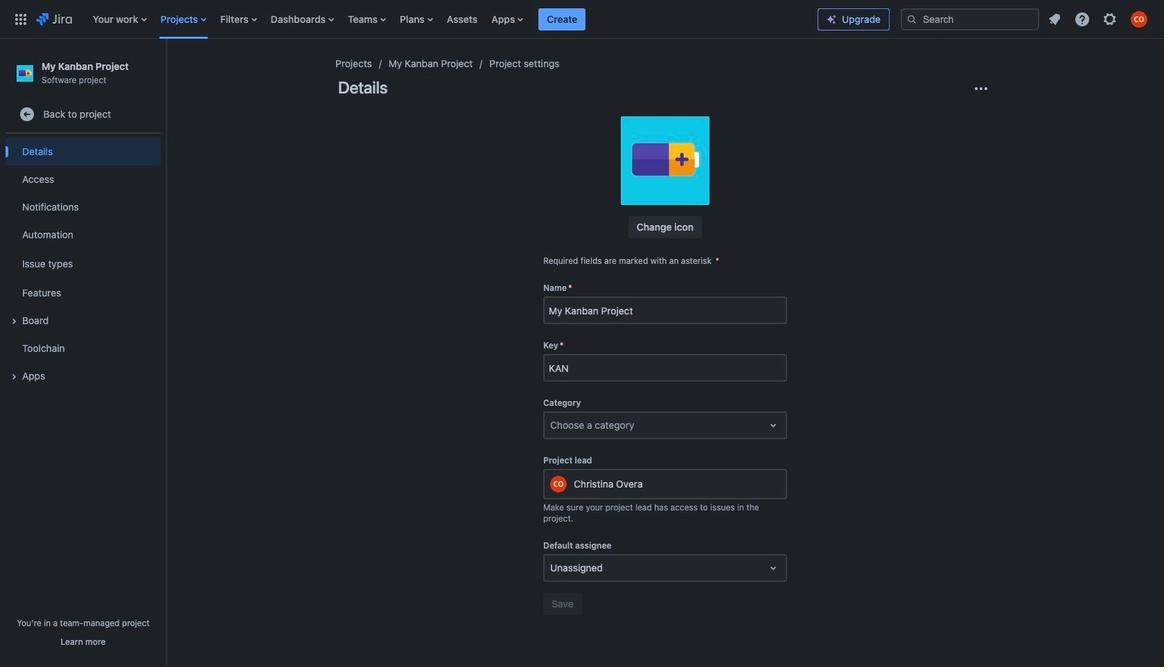 Task type: describe. For each thing, give the bounding box(es) containing it.
sidebar element
[[0, 39, 166, 667]]

sidebar navigation image
[[151, 55, 182, 83]]

group inside sidebar element
[[6, 134, 161, 394]]

more image
[[973, 80, 989, 97]]

help image
[[1074, 11, 1091, 27]]

notifications image
[[1046, 11, 1063, 27]]

expand image
[[6, 313, 22, 330]]

Search field
[[901, 8, 1039, 30]]

expand image
[[6, 369, 22, 385]]



Task type: locate. For each thing, give the bounding box(es) containing it.
2 open image from the top
[[765, 560, 782, 577]]

search image
[[906, 14, 917, 25]]

0 vertical spatial open image
[[765, 417, 782, 434]]

banner
[[0, 0, 1164, 39]]

jira image
[[36, 11, 72, 27], [36, 11, 72, 27]]

1 open image from the top
[[765, 417, 782, 434]]

None search field
[[901, 8, 1039, 30]]

0 horizontal spatial list
[[86, 0, 818, 38]]

list item
[[539, 0, 586, 38]]

your profile and settings image
[[1131, 11, 1147, 27]]

1 horizontal spatial list
[[1042, 7, 1156, 32]]

primary element
[[8, 0, 818, 38]]

None text field
[[550, 561, 553, 575]]

group
[[6, 134, 161, 394]]

None text field
[[550, 419, 553, 432]]

appswitcher icon image
[[12, 11, 29, 27]]

None field
[[545, 298, 786, 323], [545, 356, 786, 380], [545, 298, 786, 323], [545, 356, 786, 380]]

open image
[[765, 417, 782, 434], [765, 560, 782, 577]]

list
[[86, 0, 818, 38], [1042, 7, 1156, 32]]

settings image
[[1102, 11, 1118, 27]]

1 vertical spatial open image
[[765, 560, 782, 577]]

project avatar image
[[621, 116, 710, 205]]



Task type: vqa. For each thing, say whether or not it's contained in the screenshot.
top heading
no



